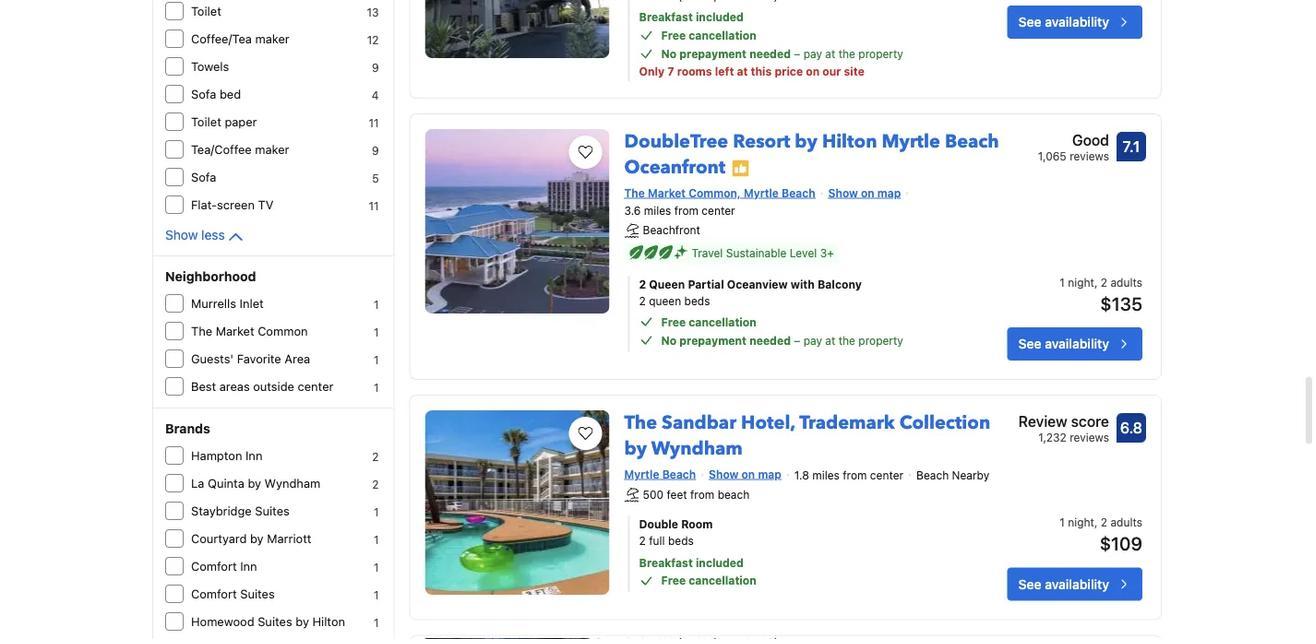 Task type: locate. For each thing, give the bounding box(es) containing it.
1 vertical spatial cancellation
[[689, 316, 757, 329]]

comfort down courtyard
[[191, 560, 237, 574]]

1 the from the top
[[839, 47, 856, 60]]

0 vertical spatial toilet
[[191, 4, 221, 18]]

1 vertical spatial no prepayment needed – pay at the property
[[662, 334, 904, 347]]

1 vertical spatial breakfast
[[639, 557, 693, 570]]

, inside 1 night , 2 adults $135
[[1095, 276, 1098, 289]]

guests'
[[191, 352, 234, 366]]

0 vertical spatial free cancellation
[[662, 29, 757, 42]]

cancellation down breakfast included
[[689, 29, 757, 42]]

1 maker from the top
[[255, 32, 290, 46]]

inn up la quinta by wyndham
[[246, 449, 263, 463]]

2 vertical spatial cancellation
[[689, 575, 757, 588]]

breakfast
[[639, 11, 693, 24], [639, 557, 693, 570]]

from up beachfront
[[675, 204, 699, 217]]

the down balcony
[[839, 334, 856, 347]]

1 night from the top
[[1068, 276, 1095, 289]]

the for the market common, myrtle beach
[[625, 187, 645, 199]]

2 vertical spatial suites
[[258, 615, 292, 629]]

0 vertical spatial reviews
[[1070, 150, 1110, 163]]

1 , from the top
[[1095, 276, 1098, 289]]

2 maker from the top
[[255, 143, 289, 157]]

1 sofa from the top
[[191, 87, 216, 101]]

1 for the market common
[[374, 326, 379, 339]]

0 vertical spatial included
[[696, 11, 744, 24]]

1 vertical spatial toilet
[[191, 115, 221, 129]]

2 vertical spatial from
[[691, 489, 715, 502]]

hampton
[[191, 449, 242, 463]]

1 – from the top
[[794, 47, 801, 60]]

included up left
[[696, 11, 744, 24]]

beds down double room
[[668, 535, 694, 548]]

1 vertical spatial the
[[839, 334, 856, 347]]

3 availability from the top
[[1045, 577, 1110, 592]]

show up beach
[[709, 468, 739, 481]]

2 breakfast from the top
[[639, 557, 693, 570]]

2 cancellation from the top
[[689, 316, 757, 329]]

cancellation
[[689, 29, 757, 42], [689, 316, 757, 329], [689, 575, 757, 588]]

show for $109
[[709, 468, 739, 481]]

2 comfort from the top
[[191, 588, 237, 602]]

1 cancellation from the top
[[689, 29, 757, 42]]

free cancellation down 2 full beds breakfast included
[[662, 575, 757, 588]]

suites for homewood
[[258, 615, 292, 629]]

homewood
[[191, 615, 254, 629]]

comfort for comfort suites
[[191, 588, 237, 602]]

cancellation down the partial
[[689, 316, 757, 329]]

1 see from the top
[[1019, 14, 1042, 30]]

$109
[[1100, 533, 1143, 555]]

1 horizontal spatial miles
[[813, 469, 840, 482]]

1 free from the top
[[662, 29, 686, 42]]

1 vertical spatial map
[[758, 468, 782, 481]]

night for $135
[[1068, 276, 1095, 289]]

included inside 2 full beds breakfast included
[[696, 557, 744, 570]]

free down 2 queen beds
[[662, 316, 686, 329]]

beds inside 2 full beds breakfast included
[[668, 535, 694, 548]]

adults for $109
[[1111, 517, 1143, 530]]

free cancellation
[[662, 29, 757, 42], [662, 316, 757, 329], [662, 575, 757, 588]]

1 vertical spatial see
[[1019, 336, 1042, 352]]

1 horizontal spatial wyndham
[[652, 437, 743, 462]]

sofa left bed
[[191, 87, 216, 101]]

level
[[790, 246, 817, 259]]

beds for full
[[668, 535, 694, 548]]

1 toilet from the top
[[191, 4, 221, 18]]

on for $135
[[861, 187, 875, 199]]

2 queen partial oceanview with balcony
[[639, 278, 862, 291]]

0 vertical spatial the
[[839, 47, 856, 60]]

this property is part of our preferred partner program. it's committed to providing excellent service and good value. it'll pay us a higher commission if you make a booking. image
[[732, 159, 750, 178]]

0 vertical spatial –
[[794, 47, 801, 60]]

500 feet from beach
[[643, 489, 750, 502]]

beach nearby
[[917, 469, 990, 482]]

0 horizontal spatial market
[[216, 325, 254, 338]]

at
[[826, 47, 836, 60], [737, 65, 748, 78], [826, 334, 836, 347]]

1 vertical spatial pay
[[804, 334, 823, 347]]

market up '3.6 miles from center'
[[648, 187, 686, 199]]

center down trademark
[[871, 469, 904, 482]]

2 inside 1 night , 2 adults $109
[[1101, 517, 1108, 530]]

9 up 5 at the top of the page
[[372, 144, 379, 157]]

1 horizontal spatial on
[[806, 65, 820, 78]]

1 vertical spatial free cancellation
[[662, 316, 757, 329]]

market for common,
[[648, 187, 686, 199]]

free cancellation down the partial
[[662, 316, 757, 329]]

2 – from the top
[[794, 334, 801, 347]]

1 vertical spatial beds
[[668, 535, 694, 548]]

suites down "comfort suites"
[[258, 615, 292, 629]]

3 see availability link from the top
[[1008, 568, 1143, 602]]

, for $135
[[1095, 276, 1098, 289]]

2 availability from the top
[[1045, 336, 1110, 352]]

miles right 1.8
[[813, 469, 840, 482]]

0 vertical spatial see availability link
[[1008, 6, 1143, 39]]

1 vertical spatial suites
[[240, 588, 275, 602]]

reviews down score
[[1070, 431, 1110, 444]]

wyndham up marriott
[[265, 477, 321, 491]]

the sandbar hotel, trademark collection by wyndham link
[[625, 403, 991, 462]]

myrtle inside doubletree resort by hilton myrtle beach oceanfront
[[882, 129, 941, 155]]

scored 7.1 element
[[1117, 132, 1147, 162]]

0 vertical spatial adults
[[1111, 276, 1143, 289]]

0 vertical spatial on
[[806, 65, 820, 78]]

3 free from the top
[[662, 575, 686, 588]]

2 vertical spatial free
[[662, 575, 686, 588]]

miles for $135
[[644, 204, 672, 217]]

$135
[[1101, 293, 1143, 314]]

0 vertical spatial 11
[[369, 116, 379, 129]]

from for $109
[[843, 469, 867, 482]]

2 inside 2 full beds breakfast included
[[639, 535, 646, 548]]

trademark
[[800, 411, 895, 436]]

toilet down sofa bed
[[191, 115, 221, 129]]

needed down oceanview
[[750, 334, 791, 347]]

0 vertical spatial wyndham
[[652, 437, 743, 462]]

show on map
[[829, 187, 901, 199], [709, 468, 782, 481]]

by
[[795, 129, 818, 155], [625, 437, 647, 462], [248, 477, 261, 491], [250, 532, 264, 546], [296, 615, 309, 629]]

1 9 from the top
[[372, 61, 379, 74]]

hotel,
[[742, 411, 796, 436]]

beachfront
[[643, 224, 701, 237]]

1 vertical spatial availability
[[1045, 336, 1110, 352]]

1 horizontal spatial show
[[709, 468, 739, 481]]

2 , from the top
[[1095, 517, 1098, 530]]

adults inside 1 night , 2 adults $109
[[1111, 517, 1143, 530]]

1 availability from the top
[[1045, 14, 1110, 30]]

2 full beds breakfast included
[[639, 535, 744, 570]]

0 horizontal spatial center
[[298, 380, 334, 394]]

show less
[[165, 228, 225, 243]]

– down 2 queen partial oceanview with balcony link
[[794, 334, 801, 347]]

room
[[682, 519, 713, 532]]

0 vertical spatial miles
[[644, 204, 672, 217]]

0 horizontal spatial map
[[758, 468, 782, 481]]

0 vertical spatial property
[[859, 47, 904, 60]]

7
[[668, 65, 675, 78]]

pay down with
[[804, 334, 823, 347]]

wyndham down sandbar
[[652, 437, 743, 462]]

1 comfort from the top
[[191, 560, 237, 574]]

1 vertical spatial 9
[[372, 144, 379, 157]]

2 vertical spatial see
[[1019, 577, 1042, 592]]

no prepayment needed – pay at the property down 2 queen partial oceanview with balcony link
[[662, 334, 904, 347]]

1 vertical spatial free
[[662, 316, 686, 329]]

score
[[1072, 413, 1110, 431]]

2 11 from the top
[[369, 199, 379, 212]]

0 vertical spatial sofa
[[191, 87, 216, 101]]

0 vertical spatial at
[[826, 47, 836, 60]]

included down 'room'
[[696, 557, 744, 570]]

our
[[823, 65, 842, 78]]

2 sofa from the top
[[191, 170, 216, 184]]

review score element
[[1019, 411, 1110, 433]]

courtyard by marriott
[[191, 532, 312, 546]]

0 horizontal spatial myrtle
[[625, 468, 660, 481]]

beds down the partial
[[685, 294, 710, 307]]

on down doubletree resort by hilton myrtle beach oceanfront
[[861, 187, 875, 199]]

miles up beachfront
[[644, 204, 672, 217]]

travel sustainable level 3+
[[692, 246, 834, 259]]

property up site
[[859, 47, 904, 60]]

map left 1.8
[[758, 468, 782, 481]]

1 vertical spatial comfort
[[191, 588, 237, 602]]

1 reviews from the top
[[1070, 150, 1110, 163]]

0 horizontal spatial on
[[742, 468, 755, 481]]

1.8
[[795, 469, 810, 482]]

map for $135
[[878, 187, 901, 199]]

2 property from the top
[[859, 334, 904, 347]]

adults up "$109" at bottom right
[[1111, 517, 1143, 530]]

hilton for suites
[[313, 615, 345, 629]]

property down balcony
[[859, 334, 904, 347]]

no down queen
[[662, 334, 677, 347]]

1 vertical spatial myrtle
[[744, 187, 779, 199]]

at down balcony
[[826, 334, 836, 347]]

0 vertical spatial the
[[625, 187, 645, 199]]

, inside 1 night , 2 adults $109
[[1095, 517, 1098, 530]]

reviews inside review score 1,232 reviews
[[1070, 431, 1110, 444]]

3 see from the top
[[1019, 577, 1042, 592]]

beach left 1,065
[[945, 129, 1000, 155]]

free down breakfast included
[[662, 29, 686, 42]]

common
[[258, 325, 308, 338]]

1 night , 2 adults $109
[[1060, 517, 1143, 555]]

1 vertical spatial included
[[696, 557, 744, 570]]

1 vertical spatial see availability link
[[1008, 328, 1143, 361]]

site
[[844, 65, 865, 78]]

1 vertical spatial adults
[[1111, 517, 1143, 530]]

center down area
[[298, 380, 334, 394]]

2 vertical spatial free cancellation
[[662, 575, 757, 588]]

pay up only 7 rooms left at this price on our site
[[804, 47, 823, 60]]

hilton for resort
[[823, 129, 878, 155]]

prepayment up left
[[680, 47, 747, 60]]

0 horizontal spatial show
[[165, 228, 198, 243]]

0 vertical spatial inn
[[246, 449, 263, 463]]

see availability for breakfast included
[[1019, 14, 1110, 30]]

inn
[[246, 449, 263, 463], [240, 560, 257, 574]]

suites up homewood suites by hilton
[[240, 588, 275, 602]]

3 free cancellation from the top
[[662, 575, 757, 588]]

night inside 1 night , 2 adults $109
[[1068, 517, 1095, 530]]

2 reviews from the top
[[1070, 431, 1110, 444]]

0 vertical spatial map
[[878, 187, 901, 199]]

full
[[649, 535, 665, 548]]

adults inside 1 night , 2 adults $135
[[1111, 276, 1143, 289]]

paper
[[225, 115, 257, 129]]

2 pay from the top
[[804, 334, 823, 347]]

0 vertical spatial no prepayment needed – pay at the property
[[662, 47, 904, 60]]

night inside 1 night , 2 adults $135
[[1068, 276, 1095, 289]]

2 queen beds
[[639, 294, 710, 307]]

1 vertical spatial center
[[298, 380, 334, 394]]

1 vertical spatial ,
[[1095, 517, 1098, 530]]

free cancellation down breakfast included
[[662, 29, 757, 42]]

show left less
[[165, 228, 198, 243]]

beach
[[718, 489, 750, 502]]

adults for $135
[[1111, 276, 1143, 289]]

11 down 4
[[369, 116, 379, 129]]

the sandbar hotel, trademark collection by wyndham
[[625, 411, 991, 462]]

1 vertical spatial reviews
[[1070, 431, 1110, 444]]

, for $109
[[1095, 517, 1098, 530]]

on
[[806, 65, 820, 78], [861, 187, 875, 199], [742, 468, 755, 481]]

the up myrtle beach
[[625, 411, 657, 436]]

0 vertical spatial see availability
[[1019, 14, 1110, 30]]

toilet up 'coffee/tea'
[[191, 4, 221, 18]]

by right homewood
[[296, 615, 309, 629]]

2 vertical spatial the
[[625, 411, 657, 436]]

0 horizontal spatial hilton
[[313, 615, 345, 629]]

1 vertical spatial from
[[843, 469, 867, 482]]

see availability link for $135
[[1008, 328, 1143, 361]]

2 9 from the top
[[372, 144, 379, 157]]

inn for hampton inn
[[246, 449, 263, 463]]

1 vertical spatial show on map
[[709, 468, 782, 481]]

by right resort
[[795, 129, 818, 155]]

0 vertical spatial availability
[[1045, 14, 1110, 30]]

maker for tea/coffee maker
[[255, 143, 289, 157]]

prepayment down 2 queen beds
[[680, 334, 747, 347]]

2 horizontal spatial myrtle
[[882, 129, 941, 155]]

night
[[1068, 276, 1095, 289], [1068, 517, 1095, 530]]

2 see availability from the top
[[1019, 336, 1110, 352]]

2 toilet from the top
[[191, 115, 221, 129]]

map down doubletree resort by hilton myrtle beach oceanfront
[[878, 187, 901, 199]]

tv
[[258, 198, 274, 212]]

market
[[648, 187, 686, 199], [216, 325, 254, 338]]

0 vertical spatial market
[[648, 187, 686, 199]]

see availability
[[1019, 14, 1110, 30], [1019, 336, 1110, 352], [1019, 577, 1110, 592]]

2 horizontal spatial show
[[829, 187, 858, 199]]

0 vertical spatial suites
[[255, 505, 290, 518]]

by inside doubletree resort by hilton myrtle beach oceanfront
[[795, 129, 818, 155]]

travel
[[692, 246, 723, 259]]

0 horizontal spatial wyndham
[[265, 477, 321, 491]]

sofa up flat-
[[191, 170, 216, 184]]

show for $135
[[829, 187, 858, 199]]

the market common, myrtle beach
[[625, 187, 816, 199]]

0 vertical spatial center
[[702, 204, 736, 217]]

5
[[372, 172, 379, 185]]

1 horizontal spatial show on map
[[829, 187, 901, 199]]

market down murrells inlet
[[216, 325, 254, 338]]

2 adults from the top
[[1111, 517, 1143, 530]]

maker down paper
[[255, 143, 289, 157]]

price
[[775, 65, 803, 78]]

2 vertical spatial availability
[[1045, 577, 1110, 592]]

1 vertical spatial at
[[737, 65, 748, 78]]

1 needed from the top
[[750, 47, 791, 60]]

pay
[[804, 47, 823, 60], [804, 334, 823, 347]]

no
[[662, 47, 677, 60], [662, 334, 677, 347]]

adults
[[1111, 276, 1143, 289], [1111, 517, 1143, 530]]

on left the our on the right of the page
[[806, 65, 820, 78]]

1 vertical spatial wyndham
[[265, 477, 321, 491]]

suites for comfort
[[240, 588, 275, 602]]

,
[[1095, 276, 1098, 289], [1095, 517, 1098, 530]]

see availability for $135
[[1019, 336, 1110, 352]]

11
[[369, 116, 379, 129], [369, 199, 379, 212]]

show down doubletree resort by hilton myrtle beach oceanfront
[[829, 187, 858, 199]]

suites down la quinta by wyndham
[[255, 505, 290, 518]]

1 vertical spatial on
[[861, 187, 875, 199]]

free
[[662, 29, 686, 42], [662, 316, 686, 329], [662, 575, 686, 588]]

1,065
[[1039, 150, 1067, 163]]

1 vertical spatial property
[[859, 334, 904, 347]]

11 down 5 at the top of the page
[[369, 199, 379, 212]]

queen
[[649, 294, 682, 307]]

1 horizontal spatial myrtle
[[744, 187, 779, 199]]

the up the "guests'"
[[191, 325, 212, 338]]

adults up $135
[[1111, 276, 1143, 289]]

2 see availability link from the top
[[1008, 328, 1143, 361]]

0 vertical spatial ,
[[1095, 276, 1098, 289]]

prepayment
[[680, 47, 747, 60], [680, 334, 747, 347]]

the up 3.6
[[625, 187, 645, 199]]

flat-screen tv
[[191, 198, 274, 212]]

12
[[367, 33, 379, 46]]

reviews down good
[[1070, 150, 1110, 163]]

–
[[794, 47, 801, 60], [794, 334, 801, 347]]

by right quinta
[[248, 477, 261, 491]]

9 up 4
[[372, 61, 379, 74]]

1 horizontal spatial market
[[648, 187, 686, 199]]

1 vertical spatial sofa
[[191, 170, 216, 184]]

see
[[1019, 14, 1042, 30], [1019, 336, 1042, 352], [1019, 577, 1042, 592]]

by up myrtle beach
[[625, 437, 647, 462]]

1 horizontal spatial hilton
[[823, 129, 878, 155]]

needed up this
[[750, 47, 791, 60]]

included
[[696, 11, 744, 24], [696, 557, 744, 570]]

1 vertical spatial needed
[[750, 334, 791, 347]]

1 for staybridge suites
[[374, 506, 379, 519]]

wyndham
[[652, 437, 743, 462], [265, 477, 321, 491]]

1 see availability from the top
[[1019, 14, 1110, 30]]

beach down doubletree resort by hilton myrtle beach oceanfront
[[782, 187, 816, 199]]

center for $109
[[871, 469, 904, 482]]

center down the market common, myrtle beach
[[702, 204, 736, 217]]

2 included from the top
[[696, 557, 744, 570]]

at right left
[[737, 65, 748, 78]]

1 inside 1 night , 2 adults $109
[[1060, 517, 1065, 530]]

2 horizontal spatial on
[[861, 187, 875, 199]]

1 vertical spatial miles
[[813, 469, 840, 482]]

1 11 from the top
[[369, 116, 379, 129]]

no prepayment needed – pay at the property up price
[[662, 47, 904, 60]]

0 vertical spatial no
[[662, 47, 677, 60]]

0 vertical spatial 9
[[372, 61, 379, 74]]

0 vertical spatial prepayment
[[680, 47, 747, 60]]

1 prepayment from the top
[[680, 47, 747, 60]]

1
[[1060, 276, 1065, 289], [374, 298, 379, 311], [374, 326, 379, 339], [374, 354, 379, 367], [374, 381, 379, 394], [374, 506, 379, 519], [1060, 517, 1065, 530], [374, 534, 379, 547], [374, 561, 379, 574], [374, 589, 379, 602], [374, 617, 379, 630]]

the for the sandbar hotel, trademark collection by wyndham
[[625, 411, 657, 436]]

best
[[191, 380, 216, 394]]

cancellation down 2 full beds breakfast included
[[689, 575, 757, 588]]

0 vertical spatial comfort
[[191, 560, 237, 574]]

2 night from the top
[[1068, 517, 1095, 530]]

inn down courtyard by marriott
[[240, 560, 257, 574]]

the up site
[[839, 47, 856, 60]]

at up the our on the right of the page
[[826, 47, 836, 60]]

the
[[839, 47, 856, 60], [839, 334, 856, 347]]

double room
[[639, 519, 713, 532]]

2 free from the top
[[662, 316, 686, 329]]

0 vertical spatial from
[[675, 204, 699, 217]]

0 horizontal spatial show on map
[[709, 468, 782, 481]]

free down 2 full beds breakfast included
[[662, 575, 686, 588]]

from for $135
[[675, 204, 699, 217]]

the inside the sandbar hotel, trademark collection by wyndham
[[625, 411, 657, 436]]

1 vertical spatial no
[[662, 334, 677, 347]]

breakfast down full
[[639, 557, 693, 570]]

1 vertical spatial show
[[165, 228, 198, 243]]

maker right 'coffee/tea'
[[255, 32, 290, 46]]

from down trademark
[[843, 469, 867, 482]]

2 queen partial oceanview with balcony link
[[639, 276, 952, 293]]

1 vertical spatial maker
[[255, 143, 289, 157]]

breakfast up 7
[[639, 11, 693, 24]]

no up 7
[[662, 47, 677, 60]]

0 vertical spatial show
[[829, 187, 858, 199]]

9 for tea/coffee maker
[[372, 144, 379, 157]]

2 vertical spatial on
[[742, 468, 755, 481]]

3 see availability from the top
[[1019, 577, 1110, 592]]

2 see from the top
[[1019, 336, 1042, 352]]

hilton inside doubletree resort by hilton myrtle beach oceanfront
[[823, 129, 878, 155]]

on up beach
[[742, 468, 755, 481]]

from right 'feet'
[[691, 489, 715, 502]]

– up price
[[794, 47, 801, 60]]

doubletree resort by hilton myrtle beach oceanfront
[[625, 129, 1000, 181]]

0 horizontal spatial miles
[[644, 204, 672, 217]]

show on map up beach
[[709, 468, 782, 481]]

1 adults from the top
[[1111, 276, 1143, 289]]

1 vertical spatial see availability
[[1019, 336, 1110, 352]]

1 vertical spatial inn
[[240, 560, 257, 574]]

comfort up homewood
[[191, 588, 237, 602]]

1 for courtyard by marriott
[[374, 534, 379, 547]]

6.8
[[1121, 419, 1143, 437]]

show on map down doubletree resort by hilton myrtle beach oceanfront
[[829, 187, 901, 199]]

0 vertical spatial pay
[[804, 47, 823, 60]]

breakfast included
[[639, 11, 744, 24]]

1 vertical spatial the
[[191, 325, 212, 338]]



Task type: vqa. For each thing, say whether or not it's contained in the screenshot.
2 Queen Partial Oceanview with Balcony link
yes



Task type: describe. For each thing, give the bounding box(es) containing it.
suites for staybridge
[[255, 505, 290, 518]]

common,
[[689, 187, 741, 199]]

balcony
[[818, 278, 862, 291]]

good 1,065 reviews
[[1039, 132, 1110, 163]]

review
[[1019, 413, 1068, 431]]

tea/coffee maker
[[191, 143, 289, 157]]

towels
[[191, 60, 229, 73]]

see for breakfast included
[[1019, 14, 1042, 30]]

3.6 miles from center
[[625, 204, 736, 217]]

this
[[751, 65, 772, 78]]

2 inside 1 night , 2 adults $135
[[1101, 276, 1108, 289]]

resort
[[733, 129, 791, 155]]

2 the from the top
[[839, 334, 856, 347]]

beach inside doubletree resort by hilton myrtle beach oceanfront
[[945, 129, 1000, 155]]

1 no prepayment needed – pay at the property from the top
[[662, 47, 904, 60]]

maker for coffee/tea maker
[[255, 32, 290, 46]]

the for the market common
[[191, 325, 212, 338]]

nearby
[[952, 469, 990, 482]]

areas
[[219, 380, 250, 394]]

staybridge
[[191, 505, 252, 518]]

quinta
[[208, 477, 245, 491]]

9 for towels
[[372, 61, 379, 74]]

the sandbar hotel, trademark collection by wyndham image
[[425, 411, 610, 595]]

2 vertical spatial at
[[826, 334, 836, 347]]

beach left nearby on the bottom of page
[[917, 469, 949, 482]]

2 prepayment from the top
[[680, 334, 747, 347]]

see availability for $109
[[1019, 577, 1110, 592]]

by for doubletree resort by hilton myrtle beach oceanfront
[[795, 129, 818, 155]]

1 for murrells inlet
[[374, 298, 379, 311]]

sofa for sofa
[[191, 170, 216, 184]]

with
[[791, 278, 815, 291]]

1.8 miles from center
[[795, 469, 904, 482]]

murrells inlet
[[191, 297, 264, 311]]

1 included from the top
[[696, 11, 744, 24]]

courtyard
[[191, 532, 247, 546]]

by down staybridge suites
[[250, 532, 264, 546]]

flat-
[[191, 198, 217, 212]]

sofa for sofa bed
[[191, 87, 216, 101]]

1 pay from the top
[[804, 47, 823, 60]]

sustainable
[[726, 246, 787, 259]]

feet
[[667, 489, 688, 502]]

comfort suites
[[191, 588, 275, 602]]

show less button
[[165, 226, 247, 248]]

double
[[639, 519, 679, 532]]

1 breakfast from the top
[[639, 11, 693, 24]]

this property is part of our preferred partner program. it's committed to providing excellent service and good value. it'll pay us a higher commission if you make a booking. image
[[732, 159, 750, 178]]

1 property from the top
[[859, 47, 904, 60]]

doubletree resort by hilton myrtle beach oceanfront image
[[425, 129, 610, 314]]

1 for homewood suites by hilton
[[374, 617, 379, 630]]

1,232
[[1039, 431, 1067, 444]]

2 vertical spatial myrtle
[[625, 468, 660, 481]]

area
[[285, 352, 310, 366]]

coffee/tea
[[191, 32, 252, 46]]

show inside dropdown button
[[165, 228, 198, 243]]

beds for queen
[[685, 294, 710, 307]]

2 no from the top
[[662, 334, 677, 347]]

show on map for $109
[[709, 468, 782, 481]]

toilet for toilet paper
[[191, 115, 221, 129]]

3 cancellation from the top
[[689, 575, 757, 588]]

night for $109
[[1068, 517, 1095, 530]]

homewood suites by hilton
[[191, 615, 345, 629]]

11 for flat-screen tv
[[369, 199, 379, 212]]

by inside the sandbar hotel, trademark collection by wyndham
[[625, 437, 647, 462]]

good element
[[1039, 129, 1110, 151]]

doubletree
[[625, 129, 729, 155]]

2 needed from the top
[[750, 334, 791, 347]]

double room link
[[639, 517, 952, 533]]

neighborhood
[[165, 269, 256, 284]]

map for $109
[[758, 468, 782, 481]]

see for $135
[[1019, 336, 1042, 352]]

partial
[[688, 278, 725, 291]]

7.1
[[1123, 138, 1141, 156]]

la quinta by wyndham
[[191, 477, 321, 491]]

toilet for toilet
[[191, 4, 221, 18]]

1 see availability link from the top
[[1008, 6, 1143, 39]]

oceanfront
[[625, 155, 726, 181]]

3+
[[820, 246, 834, 259]]

by for homewood suites by hilton
[[296, 615, 309, 629]]

500
[[643, 489, 664, 502]]

less
[[201, 228, 225, 243]]

bed
[[220, 87, 241, 101]]

doubletree resort by hilton myrtle beach oceanfront link
[[625, 122, 1000, 181]]

see availability link for $109
[[1008, 568, 1143, 602]]

11 for toilet paper
[[369, 116, 379, 129]]

3.6
[[625, 204, 641, 217]]

comfort inn
[[191, 560, 257, 574]]

availability for $109
[[1045, 577, 1110, 592]]

reviews inside good 1,065 reviews
[[1070, 150, 1110, 163]]

show on map for $135
[[829, 187, 901, 199]]

1 for best areas outside center
[[374, 381, 379, 394]]

2 no prepayment needed – pay at the property from the top
[[662, 334, 904, 347]]

availability for $135
[[1045, 336, 1110, 352]]

inn for comfort inn
[[240, 560, 257, 574]]

sandbar
[[662, 411, 737, 436]]

1 for guests' favorite area
[[374, 354, 379, 367]]

sofa bed
[[191, 87, 241, 101]]

market for common
[[216, 325, 254, 338]]

oceanview
[[727, 278, 788, 291]]

outside
[[253, 380, 295, 394]]

queen
[[649, 278, 685, 291]]

breakfast inside 2 full beds breakfast included
[[639, 557, 693, 570]]

left
[[715, 65, 734, 78]]

only 7 rooms left at this price on our site
[[639, 65, 865, 78]]

miles for $109
[[813, 469, 840, 482]]

coffee/tea maker
[[191, 32, 290, 46]]

review score 1,232 reviews
[[1019, 413, 1110, 444]]

see for $109
[[1019, 577, 1042, 592]]

la
[[191, 477, 204, 491]]

wyndham inside the sandbar hotel, trademark collection by wyndham
[[652, 437, 743, 462]]

only
[[639, 65, 665, 78]]

1 free cancellation from the top
[[662, 29, 757, 42]]

1 inside 1 night , 2 adults $135
[[1060, 276, 1065, 289]]

1 for comfort suites
[[374, 589, 379, 602]]

screen
[[217, 198, 255, 212]]

marriott
[[267, 532, 312, 546]]

center for $135
[[702, 204, 736, 217]]

by for la quinta by wyndham
[[248, 477, 261, 491]]

1 no from the top
[[662, 47, 677, 60]]

scored 6.8 element
[[1117, 413, 1147, 443]]

hampton inn
[[191, 449, 263, 463]]

1 night , 2 adults $135
[[1060, 276, 1143, 314]]

2 free cancellation from the top
[[662, 316, 757, 329]]

inlet
[[240, 297, 264, 311]]

collection
[[900, 411, 991, 436]]

beach up 'feet'
[[663, 468, 696, 481]]

13
[[367, 6, 379, 18]]

favorite
[[237, 352, 281, 366]]

best areas outside center
[[191, 380, 334, 394]]

good
[[1073, 132, 1110, 149]]

staybridge suites
[[191, 505, 290, 518]]

guests' favorite area
[[191, 352, 310, 366]]

the market common
[[191, 325, 308, 338]]

1 for comfort inn
[[374, 561, 379, 574]]

on for $109
[[742, 468, 755, 481]]

brands
[[165, 421, 210, 437]]

murrells
[[191, 297, 236, 311]]

comfort for comfort inn
[[191, 560, 237, 574]]



